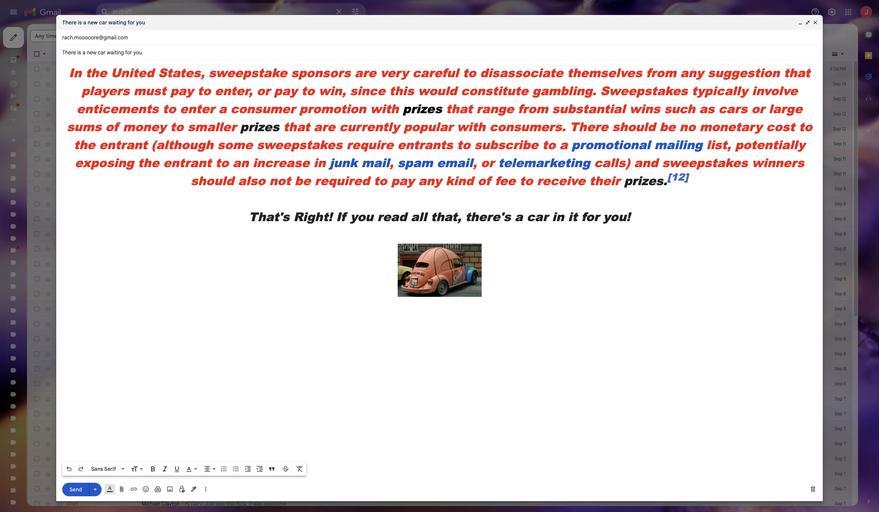 Task type: vqa. For each thing, say whether or not it's contained in the screenshot.
LinkedIn Job Alerts "sales development representative": Talentify - Sales Development Representative Manager - Remote - USA and more Talentify Sales Development Representative Manager - Remote - USA: Actively recruiting ͏ ͏ ͏ ͏ ͏ ͏ ͏ ͏ ͏ ͏ ͏ ͏ ͏ ͏ ͏ ͏ ͏ ͏ ͏ ͏ ͏ ͏ ͏ ͏ ͏ ͏ ͏ ͏ ͏ ͏ ͏ ͏ ͏ ͏ ͏ ͏ ͏'s Alerts
no



Task type: describe. For each thing, give the bounding box(es) containing it.
entrant inside the that are currently popular with consumers. there should be no monetary cost to the entrant (although some sweepstakes require entrants to subscribe to a
[[99, 136, 147, 153]]

draft for first not important switch
[[67, 66, 79, 72]]

from inside 'main content'
[[433, 66, 444, 72]]

wins?
[[154, 471, 167, 477]]

or inside that range from substantial wins such as cars or large sums of money to smaller
[[752, 100, 765, 117]]

the 1982 vfl season was the 86th season of the victorian football league (vfl), the highest level senior australian rules football competition in victoria. the row
[[27, 272, 852, 287]]

8 7 from the top
[[844, 501, 846, 507]]

to left "us" on the right
[[463, 64, 476, 81]]

mail
[[362, 154, 390, 171]]

- up dear
[[223, 66, 225, 72]]

1 row from the top
[[27, 62, 852, 77]]

an inside list, potentially exposing the entrant to an increase in
[[233, 154, 249, 171]]

united inside row
[[455, 246, 471, 252]]

8 inside poland,[a] officially the republic of poland,[b] is a country in central europe. it is divided into 16 administrative provinces called voivodeships, covering an row
[[844, 216, 846, 222]]

29 not important switch from the top
[[56, 485, 63, 493]]

should inside calls) and sweepstakes winners should also not be required to pay any kind of fee to receive their
[[191, 172, 234, 189]]

wins
[[630, 100, 660, 117]]

the visegrád group (also known as the visegrád four, the v4, or the european quartet) is a cultural and political alliance of the four central european countrie row
[[27, 182, 852, 197]]

the down house?
[[269, 186, 277, 192]]

to up your
[[573, 66, 578, 72]]

spam email link
[[398, 154, 473, 171]]

sep 12 inside the c row
[[833, 96, 846, 102]]

sans
[[91, 466, 103, 473]]

are inside 'main content'
[[329, 66, 336, 72]]

attachment
[[90, 33, 120, 39]]

(vfl),
[[365, 276, 379, 282]]

12 for michael... - there was weakness in the air
[[842, 111, 846, 117]]

6 not important switch from the top
[[56, 140, 63, 148]]

sep inside the avril lavigne replacement conspiracy theory is a conspiracy theory stating that canadian singer avril lavigne died in 2003, shortly after the release of her row
[[835, 261, 843, 267]]

2 subject) from the top
[[151, 156, 170, 162]]

- right trail
[[153, 126, 155, 132]]

as inside row
[[262, 186, 267, 192]]

11 row from the top
[[27, 497, 852, 512]]

- right michael...
[[166, 111, 168, 117]]

a inside the in the united states, sweepstake sponsors are very careful to disassociate themselves from any suggestion that players must pay to enter, or pay to win, since this would constitute gambling. sweepstakes typically involve enticements to enter a consumer promotion with
[[219, 100, 227, 117]]

numbered list ‪(⌘⇧7)‬ image
[[220, 465, 228, 473]]

is down 19 on the top of the page
[[381, 261, 385, 267]]

of inside the avril lavigne replacement conspiracy theory is a conspiracy theory stating that canadian singer avril lavigne died in 2003, shortly after the release of her link
[[626, 261, 630, 267]]

[12] link
[[668, 170, 689, 184]]

sans serif option
[[90, 465, 120, 473]]

sponsors inside the in the united states, sweepstake sponsors are very careful to disassociate themselves from any suggestion that players must pay to enter, or pay to win, since this would constitute gambling. sweepstakes typically involve enticements to enter a consumer promotion with
[[291, 64, 351, 81]]

11 for seventh row from the bottom of the 'main content' containing has attachment
[[843, 141, 846, 147]]

us$)revenue
[[281, 471, 313, 477]]

3 row from the top
[[27, 107, 852, 122]]

18 not important switch from the top
[[56, 320, 63, 328]]

redo ‪(⌘y)‬ image
[[77, 465, 85, 473]]

gambling.
[[533, 82, 597, 99]]

that,
[[431, 208, 461, 225]]

to up on
[[535, 66, 540, 72]]

30 not important switch from the top
[[56, 500, 63, 508]]

that range from substantial wins such as cars or large sums of money to smaller
[[67, 100, 803, 135]]

21 not important switch from the top
[[56, 365, 63, 373]]

1 theory from the left
[[364, 261, 380, 267]]

2 on from the left
[[371, 246, 378, 252]]

sweepstakes
[[601, 82, 688, 99]]

substantial
[[552, 100, 626, 117]]

2 sep 11 from the top
[[834, 156, 846, 162]]

underline ‪(⌘u)‬ image
[[173, 466, 181, 473]]

poland,[a]
[[163, 216, 187, 222]]

8 sep 8 row from the top
[[27, 362, 852, 377]]

9 sep 8 row from the top
[[27, 377, 852, 392]]

italic ‪(⌘i)‬ image
[[161, 465, 169, 473]]

or down 'subscribe'
[[481, 154, 494, 171]]

disassociate inside 'main content'
[[373, 66, 403, 72]]

send button
[[62, 483, 89, 496]]

2 theory from the left
[[418, 261, 433, 267]]

2 , from the left
[[473, 154, 477, 171]]

mediumcreator(s)owner(s)$50
[[385, 471, 461, 477]]

telemarketing link
[[498, 154, 590, 171]]

3 subject) from the top
[[151, 456, 170, 462]]

promotional mailing
[[572, 136, 703, 153]]

is up request
[[157, 66, 161, 72]]

not important switch inside on 27 july 2016, kristensen was signed to a-league side brisbane roar.[9] on 19 march 2017, against adelaide united with late drama, brisbane's goalkeeper, mich row
[[56, 245, 63, 253]]

canadian
[[463, 261, 486, 267]]

drama,
[[494, 246, 510, 252]]

football
[[325, 276, 344, 282]]

sep 8 inside poland,[a] officially the republic of poland,[b] is a country in central europe. it is divided into 16 administrative provinces called voivodeships, covering an row
[[835, 216, 846, 222]]

draft for 24th not important switch from the bottom
[[67, 156, 79, 162]]

who wins? - franchiseyear of inceptiontotal revenue (est. us$)revenue breakdown (est. us$)original mediumcreator(s)owner(s)$50 billion+[edit]pokémon1996$88 billion[a] - lic
[[142, 471, 568, 477]]

7 sep 7 from the top
[[835, 486, 846, 492]]

1 conspiracy from the left
[[336, 261, 362, 267]]

- left underline ‪(⌘u)‬ image
[[169, 471, 171, 477]]

to inside that range from substantial wins such as cars or large sums of money to smaller
[[170, 118, 184, 135]]

franchiseyear
[[172, 471, 206, 477]]

11 sep 8 from the top
[[835, 336, 846, 342]]

to up "trail" at the top left of page
[[163, 100, 176, 117]]

quote ‪(⌘⇧9)‬ image
[[268, 465, 276, 473]]

sep 8 inside on 27 july 2016, kristensen was signed to a-league side brisbane roar.[9] on 19 march 2017, against adelaide united with late drama, brisbane's goalkeeper, mich row
[[835, 246, 846, 252]]

row containing houseplants
[[27, 167, 852, 182]]

hi
[[185, 501, 190, 507]]

potentially
[[735, 136, 806, 153]]

4 not important switch from the top
[[56, 110, 63, 118]]

c link
[[142, 95, 811, 103]]

pay up enter
[[170, 82, 194, 99]]

sep inside poland,[a] officially the republic of poland,[b] is a country in central europe. it is divided into 16 administrative provinces called voivodeships, covering an row
[[835, 216, 843, 222]]

stating
[[435, 261, 451, 267]]

themselves inside the in the united states, sweepstake sponsors are very careful to disassociate themselves from any suggestion that players must pay to enter, or pay to win, since this would constitute gambling. sweepstakes typically involve enticements to enter a consumer promotion with
[[567, 64, 642, 81]]

in down countrie
[[552, 208, 564, 225]]

victoria.
[[529, 276, 548, 282]]

sweepstake inside 'main content'
[[276, 66, 304, 72]]

win, inside the in the united states, sweepstake sponsors are very careful to disassociate themselves from any suggestion that players must pay to enter, or pay to win, since this would constitute gambling. sweepstakes typically involve enticements to enter a consumer promotion with
[[319, 82, 346, 99]]

sep 8 inside the avril lavigne replacement conspiracy theory is a conspiracy theory stating that canadian singer avril lavigne died in 2003, shortly after the release of her row
[[835, 261, 846, 267]]

1 (no subject) link from the top
[[142, 140, 811, 148]]

or inside row
[[331, 186, 336, 192]]

sponsors inside 'main content'
[[305, 66, 327, 72]]

to up promotion
[[301, 82, 315, 99]]

michael... - there was weakness in the air
[[142, 111, 241, 117]]

popular
[[404, 118, 453, 135]]

against
[[415, 246, 432, 252]]

sep 8 inside "the 1982 vfl season was the 86th season of the victorian football league (vfl), the highest level senior australian rules football competition in victoria. the" row
[[835, 276, 846, 282]]

there up request
[[142, 66, 156, 72]]

2 not important switch from the top
[[56, 80, 63, 88]]

2 avril from the left
[[503, 261, 513, 267]]

the right victoria.
[[550, 276, 559, 282]]

or inside the in the united states, sweepstake sponsors are very careful to disassociate themselves from any suggestion that players must pay to enter, or pay to win, since this would constitute gambling. sweepstakes typically involve enticements to enter a consumer promotion with
[[257, 82, 270, 99]]

into
[[375, 216, 383, 222]]

draft for fifth not important switch from the top
[[67, 126, 79, 132]]

Message Body text field
[[62, 64, 817, 460]]

we
[[376, 81, 384, 87]]

12 sep 8 from the top
[[835, 351, 846, 357]]

1 lavigne from the left
[[285, 261, 304, 267]]

the right on
[[541, 81, 549, 87]]

must inside 'main content'
[[512, 66, 524, 72]]

hey
[[177, 171, 186, 177]]

4 7 from the top
[[844, 441, 846, 447]]

10 8 from the top
[[844, 321, 846, 327]]

the right officially
[[210, 216, 218, 222]]

has attachment
[[79, 33, 120, 39]]

hey jack, do you have any plants in your house?
[[177, 171, 292, 177]]

16
[[385, 216, 390, 222]]

to down "mail"
[[374, 172, 387, 189]]

17 not important switch from the top
[[56, 305, 63, 313]]

2 sep 7 row from the top
[[27, 407, 852, 422]]

2 sep 8 row from the top
[[27, 227, 852, 242]]

8 sep 8 from the top
[[835, 291, 846, 297]]

to right cost
[[799, 118, 813, 135]]

the up susan,
[[232, 66, 240, 72]]

the inside the in the united states, sweepstake sponsors are very careful to disassociate themselves from any suggestion that players must pay to enter, or pay to win, since this would constitute gambling. sweepstakes typically involve enticements to enter a consumer promotion with
[[86, 64, 107, 81]]

bulleted list ‪(⌘⇧8)‬ image
[[232, 465, 240, 473]]

side
[[317, 246, 327, 252]]

more options image
[[204, 486, 208, 493]]

prizes inside the prizes . [12]
[[624, 172, 664, 189]]

country
[[283, 216, 301, 222]]

4 sep 8 from the top
[[835, 231, 846, 237]]

also
[[238, 172, 265, 189]]

1 horizontal spatial it
[[427, 81, 430, 87]]

very inside the in the united states, sweepstake sponsors are very careful to disassociate themselves from any suggestion that players must pay to enter, or pay to win, since this would constitute gambling. sweepstakes typically involve enticements to enter a consumer promotion with
[[380, 64, 409, 81]]

mailing
[[655, 136, 703, 153]]

vfl
[[208, 276, 217, 282]]

the right after
[[598, 261, 605, 267]]

7 sep 8 row from the top
[[27, 347, 852, 362]]

bold ‪(⌘b)‬ image
[[149, 465, 157, 473]]

the left 86th
[[248, 276, 255, 282]]

session.
[[550, 81, 570, 87]]

any right have
[[231, 171, 240, 177]]

receive
[[537, 172, 586, 189]]

michael
[[142, 501, 160, 507]]

1 season from the left
[[219, 276, 236, 282]]

sweepstakes inside the that are currently popular with consumers. there should be no monetary cost to the entrant (although some sweepstakes require entrants to subscribe to a
[[257, 136, 343, 153]]

the left "training"
[[303, 81, 311, 87]]

on 27 july 2016, kristensen was signed to a-league side brisbane roar.[9] on 19 march 2017, against adelaide united with late drama, brisbane's goalkeeper, mich row
[[27, 242, 852, 257]]

indent less ‪(⌘[)‬ image
[[244, 465, 252, 473]]

(no for first (no subject) link
[[142, 141, 150, 147]]

13 sep 8 from the top
[[835, 366, 846, 372]]

players inside the in the united states, sweepstake sponsors are very careful to disassociate themselves from any suggestion that players must pay to enter, or pay to win, since this would constitute gambling. sweepstakes typically involve enticements to enter a consumer promotion with
[[81, 82, 130, 99]]

march
[[385, 246, 400, 252]]

session
[[332, 81, 349, 87]]

1 subject) from the top
[[151, 141, 170, 147]]

their
[[590, 172, 620, 189]]

7 7 from the top
[[844, 486, 846, 492]]

0 vertical spatial central
[[497, 186, 514, 192]]

that are currently popular with consumers. there should be no monetary cost to the entrant (although some sweepstakes require entrants to subscribe to a
[[74, 118, 813, 153]]

a inside the that are currently popular with consumers. there should be no monetary cost to the entrant (although some sweepstakes require entrants to subscribe to a
[[560, 136, 568, 153]]

5 sep 8 row from the top
[[27, 317, 852, 332]]

would inside row
[[385, 81, 399, 87]]

to up junk mail , spam email , or telemarketing
[[457, 136, 471, 153]]

to inside row
[[286, 246, 291, 252]]

calls)
[[594, 154, 630, 171]]

sep 8 inside the visegrád group (also known as the visegrád four, the v4, or the european quartet) is a cultural and political alliance of the four central european countrie row
[[835, 186, 846, 192]]

shortly
[[567, 261, 584, 267]]

was right flick,
[[253, 501, 263, 507]]

in right died at bottom
[[546, 261, 551, 267]]

competition
[[494, 276, 522, 282]]

alliance
[[451, 186, 469, 192]]

adelaide
[[433, 246, 454, 252]]

advanced search options image
[[348, 4, 363, 19]]

there up 'rach.mooooore@gmail.com'
[[62, 19, 77, 26]]

michael clayton - hi gary, just saw this flick, it was awesome
[[142, 501, 287, 507]]

telemarketing
[[498, 154, 590, 171]]

draft for 27th not important switch from the bottom of the 'main content' containing has attachment
[[67, 111, 79, 117]]

8 8 from the top
[[844, 291, 846, 297]]

clear search image
[[332, 4, 347, 19]]

us
[[480, 81, 485, 87]]

in inside 'main content'
[[227, 66, 231, 72]]

that inside the avril lavigne replacement conspiracy theory is a conspiracy theory stating that canadian singer avril lavigne died in 2003, shortly after the release of her link
[[452, 261, 462, 267]]

smaller
[[188, 118, 236, 135]]

(no for 3rd (no subject) link from the top
[[142, 456, 150, 462]]

voivodeships,
[[466, 216, 498, 222]]

should inside the that are currently popular with consumers. there should be no monetary cost to the entrant (although some sweepstakes require entrants to subscribe to a
[[613, 118, 656, 135]]

divided
[[356, 216, 373, 222]]

required
[[315, 172, 370, 189]]

6 row from the top
[[27, 152, 852, 167]]

4 sep 7 from the top
[[835, 441, 846, 447]]

1982
[[196, 276, 207, 282]]

this inside the in the united states, sweepstake sponsors are very careful to disassociate themselves from any suggestion that players must pay to enter, or pay to win, since this would constitute gambling. sweepstakes typically involve enticements to enter a consumer promotion with
[[389, 82, 414, 99]]

insert photo image
[[166, 486, 174, 493]]

1 visegrád from the left
[[194, 186, 215, 192]]

your
[[571, 81, 581, 87]]

not important switch inside the avril lavigne replacement conspiracy theory is a conspiracy theory stating that canadian singer avril lavigne died in 2003, shortly after the release of her row
[[56, 260, 63, 268]]

2 sep 8 from the top
[[835, 201, 846, 207]]

car for there is a new car waiting for you - in the united states, sweepstake sponsors are very careful to disassociate themselves from any suggestion that players must pay to enter, or pay to win, since t
[[177, 66, 185, 72]]

was left 86th
[[237, 276, 246, 282]]

1 (est. from the left
[[269, 471, 280, 477]]

1 horizontal spatial league
[[346, 276, 363, 282]]

is right the 'it'
[[351, 216, 354, 222]]

9 8 from the top
[[844, 306, 846, 312]]

car for there is a new car waiting for you
[[99, 19, 107, 26]]

- left hi
[[181, 501, 183, 507]]

with inside the in the united states, sweepstake sponsors are very careful to disassociate themselves from any suggestion that players must pay to enter, or pay to win, since this would constitute gambling. sweepstakes typically involve enticements to enter a consumer promotion with
[[370, 100, 399, 117]]

insert files using drive image
[[154, 486, 162, 493]]

to up telemarketing 'link'
[[543, 136, 556, 153]]

is right quartet)
[[392, 186, 396, 192]]

6 sep 8 row from the top
[[27, 332, 852, 347]]

formatting options toolbar
[[62, 462, 306, 476]]

promotional
[[572, 136, 651, 153]]

careful inside 'main content'
[[349, 66, 366, 72]]

there's
[[465, 208, 511, 225]]

the left v4,
[[313, 186, 321, 192]]

release
[[607, 261, 624, 267]]

as inside that range from substantial wins such as cars or large sums of money to smaller
[[699, 100, 715, 117]]

3 sep 8 row from the top
[[27, 287, 852, 302]]

july
[[207, 246, 217, 252]]

sweepstake inside the in the united states, sweepstake sponsors are very careful to disassociate themselves from any suggestion that players must pay to enter, or pay to win, since this would constitute gambling. sweepstakes typically involve enticements to enter a consumer promotion with
[[209, 64, 287, 81]]

remove formatting ‪(⌘\)‬ image
[[296, 465, 303, 473]]

there is a new car waiting for you
[[62, 19, 145, 26]]

there is a new car waiting for you - in the united states, sweepstake sponsors are very careful to disassociate themselves from any suggestion that players must pay to enter, or pay to win, since t
[[142, 66, 605, 72]]

sep inside the c row
[[833, 96, 841, 102]]

close image
[[813, 20, 819, 26]]

22 not important switch from the top
[[56, 380, 63, 388]]

9 row from the top
[[27, 467, 852, 482]]

any up could
[[445, 66, 454, 72]]

0 horizontal spatial prizes
[[240, 118, 279, 135]]

4 row from the top
[[27, 122, 852, 137]]

countrie
[[540, 186, 560, 192]]

of inside the 1982 vfl season was the 86th season of the victorian football league (vfl), the highest level senior australian rules football competition in victoria. the link
[[287, 276, 292, 282]]

toggle confidential mode image
[[178, 486, 186, 493]]

6 sep 7 from the top
[[835, 471, 846, 477]]

sep 12 for trail - trial trail trial
[[833, 126, 846, 132]]

range
[[477, 100, 514, 117]]

of inside that range from substantial wins such as cars or large sums of money to smaller
[[106, 118, 119, 135]]

(no subject) for first (no subject) link
[[142, 141, 170, 147]]

28 not important switch from the top
[[56, 470, 63, 478]]

the inside the that are currently popular with consumers. there should be no monetary cost to the entrant (although some sweepstakes require entrants to subscribe to a
[[74, 136, 95, 153]]

1 not important switch from the top
[[56, 65, 63, 73]]

23 not important switch from the top
[[56, 395, 63, 403]]

poland,[a] officially the republic of poland,[b] is a country in central europe. it is divided into 16 administrative provinces called voivodeships, covering an link
[[142, 215, 811, 223]]

waiting for there is a new car waiting for you - in the united states, sweepstake sponsors are very careful to disassociate themselves from any suggestion that players must pay to enter, or pay to win, since t
[[186, 66, 203, 72]]

enter, inside 'main content'
[[542, 66, 555, 72]]

request
[[142, 81, 161, 87]]

11 8 from the top
[[844, 336, 846, 342]]

1 horizontal spatial united
[[241, 66, 257, 72]]

there up "trail" at the top left of page
[[169, 111, 183, 117]]

in inside list, potentially exposing the entrant to an increase in
[[314, 154, 326, 171]]

1 european from the left
[[346, 186, 369, 192]]

2 european from the left
[[516, 186, 539, 192]]

sep inside "the 1982 vfl season was the 86th season of the victorian football league (vfl), the highest level senior australian rules football competition in victoria. the" row
[[835, 276, 843, 282]]

3 7 from the top
[[844, 426, 846, 432]]

suggestion inside 'main content'
[[455, 66, 481, 72]]

susan,
[[228, 81, 244, 87]]

6 7 from the top
[[844, 471, 846, 477]]

the avril lavigne replacement conspiracy theory is a conspiracy theory stating that canadian singer avril lavigne died in 2003, shortly after the release of her row
[[27, 257, 852, 272]]

is right poland,[b]
[[273, 216, 277, 222]]

0 horizontal spatial your
[[263, 171, 273, 177]]

replacement
[[305, 261, 335, 267]]

win, inside 'main content'
[[579, 66, 588, 72]]

24 not important switch from the top
[[56, 410, 63, 418]]

request for budget approval - dear susan, thank you for attending the training session yesterday. we would appreciate it if you could provide us with your feedback on the session. your insig
[[142, 81, 594, 87]]

4 sep 7 row from the top
[[27, 437, 852, 452]]

suggestion inside the in the united states, sweepstake sponsors are very careful to disassociate themselves from any suggestion that players must pay to enter, or pay to win, since this would constitute gambling. sweepstakes typically involve enticements to enter a consumer promotion with
[[708, 64, 780, 81]]

not important switch inside the visegrád group (also known as the visegrád four, the v4, or the european quartet) is a cultural and political alliance of the four central european countrie row
[[56, 185, 63, 193]]

14 8 from the top
[[844, 381, 846, 387]]

search mail image
[[98, 5, 112, 19]]

new for there is a new car waiting for you
[[88, 19, 98, 26]]

10 sep 8 from the top
[[835, 321, 846, 327]]

to inside list, potentially exposing the entrant to an increase in
[[215, 154, 229, 171]]

and inside calls) and sweepstakes winners should also not be required to pay any kind of fee to receive their
[[634, 154, 658, 171]]

kind
[[446, 172, 474, 189]]

houseplants
[[142, 171, 171, 177]]

entrant inside list, potentially exposing the entrant to an increase in
[[163, 154, 211, 171]]

27 not important switch from the top
[[56, 455, 63, 463]]

1 horizontal spatial your
[[498, 81, 509, 87]]

consumers.
[[490, 118, 566, 135]]

1 sep 11 from the top
[[834, 141, 846, 147]]

provinces
[[426, 216, 449, 222]]

new for there is a new car waiting for you - in the united states, sweepstake sponsors are very careful to disassociate themselves from any suggestion that players must pay to enter, or pay to win, since t
[[166, 66, 176, 72]]

singer
[[487, 261, 502, 267]]

row containing request for budget approval
[[27, 77, 852, 92]]

to up request for budget approval - dear susan, thank you for attending the training session yesterday. we would appreciate it if you could provide us with your feedback on the session. your insig in the top of the page
[[367, 66, 372, 72]]



Task type: locate. For each thing, give the bounding box(es) containing it.
it left if at the left of page
[[427, 81, 430, 87]]

european left countrie
[[516, 186, 539, 192]]

money
[[123, 118, 166, 135]]

1 horizontal spatial suggestion
[[708, 64, 780, 81]]

0 horizontal spatial central
[[308, 216, 325, 222]]

toggle split pane mode image
[[831, 50, 839, 58]]

win,
[[579, 66, 588, 72], [319, 82, 346, 99]]

the
[[184, 186, 193, 192], [264, 261, 273, 267], [186, 276, 195, 282], [550, 276, 559, 282]]

visegrád down "do"
[[194, 186, 215, 192]]

1 horizontal spatial sweepstakes
[[662, 154, 748, 171]]

thank
[[245, 81, 260, 87]]

draft for 6th not important switch from the top of the 'main content' containing has attachment
[[67, 141, 79, 147]]

suggestion
[[708, 64, 780, 81], [455, 66, 481, 72]]

0 vertical spatial since
[[590, 66, 602, 72]]

the left the four
[[477, 186, 485, 192]]

the right v4,
[[337, 186, 345, 192]]

to left a-
[[286, 246, 291, 252]]

who
[[142, 471, 153, 477]]

in left victoria.
[[524, 276, 528, 282]]

2 visegrád from the left
[[278, 186, 299, 192]]

read
[[377, 208, 407, 225]]

attending
[[279, 81, 302, 87]]

sep 7 row
[[27, 392, 852, 407], [27, 407, 852, 422], [27, 422, 852, 437], [27, 437, 852, 452]]

8 inside the avril lavigne replacement conspiracy theory is a conspiracy theory stating that canadian singer avril lavigne died in 2003, shortly after the release of her row
[[844, 261, 846, 267]]

10 not important switch from the top
[[56, 200, 63, 208]]

0 horizontal spatial as
[[262, 186, 267, 192]]

26 not important switch from the top
[[56, 440, 63, 448]]

draft for 28th not important switch from the top
[[67, 471, 79, 477]]

9 not important switch from the top
[[56, 185, 63, 193]]

2 sep 12 from the top
[[833, 111, 846, 117]]

refresh image
[[56, 50, 63, 58]]

0 vertical spatial players
[[494, 66, 511, 72]]

1 vertical spatial enter,
[[215, 82, 253, 99]]

1 horizontal spatial an
[[522, 216, 527, 222]]

8 inside the visegrád group (also known as the visegrád four, the v4, or the european quartet) is a cultural and political alliance of the four central european countrie row
[[844, 186, 846, 192]]

14 sep 8 from the top
[[835, 381, 846, 387]]

discard draft ‪(⌘⇧d)‬ image
[[810, 486, 817, 493]]

[12]
[[668, 170, 689, 184]]

9 draft from the top
[[67, 501, 79, 507]]

the inside the visegrád group (also known as the visegrád four, the v4, or the european quartet) is a cultural and political alliance of the four central european countrie link
[[184, 186, 193, 192]]

visegrád
[[194, 186, 215, 192], [278, 186, 299, 192]]

are
[[355, 64, 376, 81], [329, 66, 336, 72], [314, 118, 335, 135]]

1 horizontal spatial new
[[166, 66, 176, 72]]

1 horizontal spatial themselves
[[567, 64, 642, 81]]

2 (no subject) from the top
[[142, 156, 170, 162]]

this right saw
[[227, 501, 235, 507]]

sweepstake
[[209, 64, 287, 81], [276, 66, 304, 72]]

1 vertical spatial win,
[[319, 82, 346, 99]]

main content containing has attachment
[[27, 24, 858, 512]]

1 sep 8 row from the top
[[27, 197, 852, 212]]

indent more ‪(⌘])‬ image
[[256, 465, 264, 473]]

sweepstakes up increase on the left
[[257, 136, 343, 153]]

trial
[[178, 126, 188, 132]]

0 horizontal spatial would
[[385, 81, 399, 87]]

sep inside on 27 july 2016, kristensen was signed to a-league side brisbane roar.[9] on 19 march 2017, against adelaide united with late drama, brisbane's goalkeeper, mich row
[[835, 246, 843, 252]]

0 horizontal spatial very
[[338, 66, 348, 72]]

12
[[842, 96, 846, 102], [842, 111, 846, 117], [842, 126, 846, 132]]

us$)original
[[354, 471, 384, 477]]

australian
[[436, 276, 460, 282]]

awesome
[[264, 501, 287, 507]]

of inside poland,[a] officially the republic of poland,[b] is a country in central europe. it is divided into 16 administrative provinces called voivodeships, covering an link
[[241, 216, 246, 222]]

1 horizontal spatial would
[[418, 82, 457, 99]]

or up session.
[[556, 66, 561, 72]]

the for the 1982 vfl season was the 86th season of the victorian football league (vfl), the highest level senior australian rules football competition in victoria. the
[[186, 276, 195, 282]]

0 horizontal spatial theory
[[364, 261, 380, 267]]

that's right! if you read all that, there's a car in it for you!
[[249, 208, 631, 225]]

5 7 from the top
[[844, 456, 846, 462]]

with up currently
[[370, 100, 399, 117]]

2 (no from the top
[[142, 156, 150, 162]]

to left dear
[[198, 82, 211, 99]]

1 horizontal spatial conspiracy
[[390, 261, 416, 267]]

sep 14
[[833, 81, 846, 87]]

pop out image
[[805, 20, 811, 26]]

0 horizontal spatial conspiracy
[[336, 261, 362, 267]]

from up if at the left of page
[[433, 66, 444, 72]]

1 vertical spatial it
[[568, 208, 578, 225]]

0 horizontal spatial ,
[[390, 154, 394, 171]]

2 horizontal spatial it
[[568, 208, 578, 225]]

row
[[27, 62, 852, 77], [27, 77, 852, 92], [27, 107, 852, 122], [27, 122, 852, 137], [27, 137, 852, 152], [27, 152, 852, 167], [27, 167, 852, 182], [27, 452, 852, 467], [27, 467, 852, 482], [27, 482, 852, 497], [27, 497, 852, 512]]

a-
[[292, 246, 298, 252]]

the left air
[[225, 111, 233, 117]]

1 horizontal spatial lavigne
[[515, 261, 533, 267]]

(no
[[142, 141, 150, 147], [142, 156, 150, 162], [142, 456, 150, 462], [142, 486, 150, 492]]

12 8 from the top
[[844, 351, 846, 357]]

sep 8 row
[[27, 197, 852, 212], [27, 227, 852, 242], [27, 287, 852, 302], [27, 302, 852, 317], [27, 317, 852, 332], [27, 332, 852, 347], [27, 347, 852, 362], [27, 362, 852, 377], [27, 377, 852, 392]]

is inside dialog
[[78, 19, 82, 26]]

1 sep 12 from the top
[[833, 96, 846, 102]]

appreciate
[[400, 81, 426, 87]]

be inside the that are currently popular with consumers. there should be no monetary cost to the entrant (although some sweepstakes require entrants to subscribe to a
[[660, 118, 676, 135]]

yesterday.
[[351, 81, 375, 87]]

5 not important switch from the top
[[56, 125, 63, 133]]

entrant up exposing
[[99, 136, 147, 153]]

1 avril from the left
[[274, 261, 284, 267]]

7 row from the top
[[27, 167, 852, 182]]

0 horizontal spatial enter,
[[215, 82, 253, 99]]

20 not important switch from the top
[[56, 350, 63, 358]]

provide
[[461, 81, 479, 87]]

navigation
[[0, 24, 90, 512]]

c row
[[27, 92, 852, 107]]

waiting for there is a new car waiting for you
[[108, 19, 126, 26]]

the for the avril lavigne replacement conspiracy theory is a conspiracy theory stating that canadian singer avril lavigne died in 2003, shortly after the release of her
[[264, 261, 273, 267]]

2 horizontal spatial car
[[527, 208, 548, 225]]

1 (no from the top
[[142, 141, 150, 147]]

states, inside the in the united states, sweepstake sponsors are very careful to disassociate themselves from any suggestion that players must pay to enter, or pay to win, since this would constitute gambling. sweepstakes typically involve enticements to enter a consumer promotion with
[[158, 64, 205, 81]]

1 horizontal spatial ,
[[473, 154, 477, 171]]

11 not important switch from the top
[[56, 215, 63, 223]]

0 horizontal spatial states,
[[158, 64, 205, 81]]

from inside that range from substantial wins such as cars or large sums of money to smaller
[[518, 100, 548, 117]]

with inside the that are currently popular with consumers. there should be no monetary cost to the entrant (although some sweepstakes require entrants to subscribe to a
[[457, 118, 486, 135]]

4 subject) from the top
[[151, 486, 170, 492]]

such
[[664, 100, 695, 117]]

1 vertical spatial your
[[263, 171, 273, 177]]

2 conspiracy from the left
[[390, 261, 416, 267]]

highest
[[389, 276, 407, 282]]

2 11 from the top
[[843, 156, 846, 162]]

disassociate up the constitute
[[480, 64, 563, 81]]

your left house?
[[263, 171, 273, 177]]

of left the victorian in the bottom left of the page
[[287, 276, 292, 282]]

pay up on
[[525, 66, 534, 72]]

1 horizontal spatial be
[[660, 118, 676, 135]]

would inside the in the united states, sweepstake sponsors are very careful to disassociate themselves from any suggestion that players must pay to enter, or pay to win, since this would constitute gambling. sweepstakes typically involve enticements to enter a consumer promotion with
[[418, 82, 457, 99]]

1 horizontal spatial waiting
[[186, 66, 203, 72]]

from up sweepstakes
[[646, 64, 677, 81]]

quartet)
[[370, 186, 391, 192]]

(no subject) for 3rd (no subject) link from the bottom of the 'main content' containing has attachment
[[142, 156, 170, 162]]

0 vertical spatial 12
[[842, 96, 846, 102]]

to right fee at the right
[[520, 172, 533, 189]]

- left dear
[[212, 81, 214, 87]]

1 vertical spatial this
[[227, 501, 235, 507]]

1 vertical spatial central
[[308, 216, 325, 222]]

0 vertical spatial sep 12
[[833, 96, 846, 102]]

(no subject) link down billion+[edit]pokémon1996$88
[[142, 485, 811, 493]]

0 vertical spatial as
[[699, 100, 715, 117]]

12 inside the c row
[[842, 96, 846, 102]]

None search field
[[96, 3, 366, 21]]

united inside the in the united states, sweepstake sponsors are very careful to disassociate themselves from any suggestion that players must pay to enter, or pay to win, since this would constitute gambling. sweepstakes typically involve enticements to enter a consumer promotion with
[[111, 64, 154, 81]]

draft for 29th not important switch from the top of the 'main content' containing has attachment
[[67, 486, 79, 492]]

the down the jack,
[[184, 186, 193, 192]]

just
[[204, 501, 214, 507]]

typically
[[692, 82, 748, 99]]

as
[[699, 100, 715, 117], [262, 186, 267, 192]]

sep 7
[[835, 396, 846, 402], [835, 411, 846, 417], [835, 426, 846, 432], [835, 441, 846, 447], [835, 456, 846, 462], [835, 471, 846, 477], [835, 486, 846, 492], [835, 501, 846, 507]]

on
[[192, 246, 199, 252], [371, 246, 378, 252]]

4 (no subject) from the top
[[142, 486, 170, 492]]

on
[[534, 81, 540, 87]]

0 horizontal spatial from
[[433, 66, 444, 72]]

2 horizontal spatial prizes
[[624, 172, 664, 189]]

1 sep 7 row from the top
[[27, 392, 852, 407]]

the inside list, potentially exposing the entrant to an increase in
[[138, 154, 159, 171]]

it up mich
[[568, 208, 578, 225]]

1 vertical spatial players
[[81, 82, 130, 99]]

united up thank
[[241, 66, 257, 72]]

this inside row
[[227, 501, 235, 507]]

0 horizontal spatial lavigne
[[285, 261, 304, 267]]

1 horizontal spatial this
[[389, 82, 414, 99]]

3 sep 11 from the top
[[834, 171, 846, 177]]

insert emoji ‪(⌘⇧2)‬ image
[[142, 486, 150, 493]]

0 horizontal spatial car
[[99, 19, 107, 26]]

billion+[edit]pokémon1996$88
[[462, 471, 534, 477]]

8 draft from the top
[[67, 486, 79, 492]]

1 horizontal spatial from
[[518, 100, 548, 117]]

9 sep 8 from the top
[[835, 306, 846, 312]]

pay
[[525, 66, 534, 72], [563, 66, 571, 72], [170, 82, 194, 99], [274, 82, 297, 99], [391, 172, 415, 189]]

her
[[632, 261, 640, 267]]

4 sep 8 row from the top
[[27, 302, 852, 317]]

an right covering
[[522, 216, 527, 222]]

12 for trail - trial trail trial
[[842, 126, 846, 132]]

0 vertical spatial sweepstakes
[[257, 136, 343, 153]]

0 vertical spatial be
[[660, 118, 676, 135]]

(although
[[151, 136, 213, 153]]

in
[[220, 111, 224, 117], [314, 154, 326, 171], [257, 171, 261, 177], [552, 208, 564, 225], [302, 216, 307, 222], [546, 261, 551, 267], [524, 276, 528, 282]]

very
[[380, 64, 409, 81], [338, 66, 348, 72]]

after
[[585, 261, 596, 267]]

of left numbered list ‪(⌘⇧7)‬ image
[[207, 471, 212, 477]]

8 inside row
[[844, 276, 846, 282]]

1 horizontal spatial visegrád
[[278, 186, 299, 192]]

(no for 3rd (no subject) link from the bottom of the 'main content' containing has attachment
[[142, 156, 150, 162]]

it inside message body text box
[[568, 208, 578, 225]]

0 horizontal spatial suggestion
[[455, 66, 481, 72]]

0 vertical spatial win,
[[579, 66, 588, 72]]

since left 't'
[[590, 66, 602, 72]]

1 vertical spatial league
[[346, 276, 363, 282]]

6 draft from the top
[[67, 456, 79, 462]]

avril right "singer"
[[503, 261, 513, 267]]

attach files image
[[118, 486, 126, 493]]

0 horizontal spatial sweepstakes
[[257, 136, 343, 153]]

8 inside on 27 july 2016, kristensen was signed to a-league side brisbane roar.[9] on 19 march 2017, against adelaide united with late drama, brisbane's goalkeeper, mich row
[[844, 246, 846, 252]]

called
[[450, 216, 465, 222]]

0 horizontal spatial be
[[295, 172, 311, 189]]

the 1982 vfl season was the 86th season of the victorian football league (vfl), the highest level senior australian rules football competition in victoria. the
[[186, 276, 559, 282]]

1 vertical spatial be
[[295, 172, 311, 189]]

house?
[[274, 171, 292, 177]]

0 horizontal spatial entrant
[[99, 136, 147, 153]]

3 11 from the top
[[843, 171, 846, 177]]

kristensen
[[232, 246, 257, 252]]

would right "we"
[[385, 81, 399, 87]]

not
[[269, 172, 291, 189]]

insert signature image
[[190, 486, 198, 493]]

11 for sixth row from the top of the 'main content' containing has attachment
[[843, 156, 846, 162]]

states, inside row
[[258, 66, 275, 72]]

europe.
[[326, 216, 345, 222]]

8 row from the top
[[27, 452, 852, 467]]

was up trial
[[185, 111, 194, 117]]

four,
[[300, 186, 312, 192]]

12 not important switch from the top
[[56, 230, 63, 238]]

of down enticements
[[106, 118, 119, 135]]

1 vertical spatial sweepstakes
[[662, 154, 748, 171]]

8 not important switch from the top
[[56, 170, 63, 178]]

states,
[[158, 64, 205, 81], [258, 66, 275, 72]]

1 , from the left
[[390, 154, 394, 171]]

there is a new car waiting for you dialog
[[56, 15, 823, 501]]

1 horizontal spatial enter,
[[542, 66, 555, 72]]

sep 11
[[834, 141, 846, 147], [834, 156, 846, 162], [834, 171, 846, 177]]

clayton
[[162, 501, 180, 507]]

3 sep 7 row from the top
[[27, 422, 852, 437]]

spam
[[398, 154, 433, 171]]

1 on from the left
[[192, 246, 199, 252]]

avril down signed
[[274, 261, 284, 267]]

suggestion up provide
[[455, 66, 481, 72]]

0 vertical spatial car
[[99, 19, 107, 26]]

subject) up houseplants
[[151, 156, 170, 162]]

0 horizontal spatial players
[[81, 82, 130, 99]]

of right republic in the left top of the page
[[241, 216, 246, 222]]

in right weakness
[[220, 111, 224, 117]]

senior
[[420, 276, 435, 282]]

5 sep 7 from the top
[[835, 456, 846, 462]]

any inside calls) and sweepstakes winners should also not be required to pay any kind of fee to receive their
[[419, 172, 442, 189]]

0 horizontal spatial careful
[[349, 66, 366, 72]]

very inside 'main content'
[[338, 66, 348, 72]]

pay up session.
[[563, 66, 571, 72]]

the for the visegrád group (also known as the visegrád four, the v4, or the european quartet) is a cultural and political alliance of the four central european countrie
[[184, 186, 193, 192]]

draft for 27th not important switch from the top of the 'main content' containing has attachment
[[67, 456, 79, 462]]

any inside the in the united states, sweepstake sponsors are very careful to disassociate themselves from any suggestion that players must pay to enter, or pay to win, since this would constitute gambling. sweepstakes typically involve enticements to enter a consumer promotion with
[[681, 64, 704, 81]]

5 row from the top
[[27, 137, 852, 152]]

car inside row
[[177, 66, 185, 72]]

of inside the visegrád group (also known as the visegrád four, the v4, or the european quartet) is a cultural and political alliance of the four central european countrie link
[[471, 186, 476, 192]]

trail - trial trail trial
[[142, 126, 188, 132]]

the down trail
[[138, 154, 159, 171]]

0 vertical spatial an
[[233, 154, 249, 171]]

careful inside the in the united states, sweepstake sponsors are very careful to disassociate themselves from any suggestion that players must pay to enter, or pay to win, since this would constitute gambling. sweepstakes typically involve enticements to enter a consumer promotion with
[[413, 64, 459, 81]]

(no subject) up houseplants
[[142, 156, 170, 162]]

you inside message body text box
[[350, 208, 373, 225]]

1 horizontal spatial players
[[494, 66, 511, 72]]

(no subject) for fourth (no subject) link
[[142, 486, 170, 492]]

are inside the that are currently popular with consumers. there should be no monetary cost to the entrant (although some sweepstakes require entrants to subscribe to a
[[314, 118, 335, 135]]

0 vertical spatial prizes
[[403, 100, 442, 117]]

email
[[437, 154, 473, 171]]

(no subject) for 3rd (no subject) link from the top
[[142, 456, 170, 462]]

subscribe
[[475, 136, 539, 153]]

in left the junk
[[314, 154, 326, 171]]

to right "do"
[[215, 154, 229, 171]]

fee
[[495, 172, 516, 189]]

car inside message body text box
[[527, 208, 548, 225]]

with inside 'on 27 july 2016, kristensen was signed to a-league side brisbane roar.[9] on 19 march 2017, against adelaide united with late drama, brisbane's goalkeeper, mich' link
[[472, 246, 482, 252]]

from inside the in the united states, sweepstake sponsors are very careful to disassociate themselves from any suggestion that players must pay to enter, or pay to win, since this would constitute gambling. sweepstakes typically involve enticements to enter a consumer promotion with
[[646, 64, 677, 81]]

the inside the avril lavigne replacement conspiracy theory is a conspiracy theory stating that canadian singer avril lavigne died in 2003, shortly after the release of her link
[[264, 261, 273, 267]]

currently
[[339, 118, 400, 135]]

must up michael...
[[134, 82, 166, 99]]

2 vertical spatial it
[[249, 501, 252, 507]]

since inside 'main content'
[[590, 66, 602, 72]]

1 vertical spatial sep 12
[[833, 111, 846, 117]]

was left signed
[[258, 246, 268, 252]]

2 lavigne from the left
[[515, 261, 533, 267]]

1 horizontal spatial avril
[[503, 261, 513, 267]]

disassociate inside the in the united states, sweepstake sponsors are very careful to disassociate themselves from any suggestion that players must pay to enter, or pay to win, since this would constitute gambling. sweepstakes typically involve enticements to enter a consumer promotion with
[[480, 64, 563, 81]]

7 not important switch from the top
[[56, 155, 63, 163]]

0 horizontal spatial should
[[191, 172, 234, 189]]

the 1982 vfl season was the 86th season of the victorian football league (vfl), the highest level senior australian rules football competition in victoria. the link
[[142, 275, 811, 283]]

more send options image
[[92, 486, 99, 493]]

all
[[411, 208, 427, 225]]

disassociate up "we"
[[373, 66, 403, 72]]

11 for row containing houseplants
[[843, 171, 846, 177]]

14
[[842, 81, 846, 87]]

sweepstakes down list,
[[662, 154, 748, 171]]

2 12 from the top
[[842, 111, 846, 117]]

2 vertical spatial 12
[[842, 126, 846, 132]]

waiting inside 'main content'
[[186, 66, 203, 72]]

of left her
[[626, 261, 630, 267]]

draft for 30th not important switch from the top
[[67, 501, 79, 507]]

united up c
[[111, 64, 154, 81]]

not important switch inside the c row
[[56, 95, 63, 103]]

in
[[69, 64, 82, 81], [227, 66, 231, 72]]

must inside the in the united states, sweepstake sponsors are very careful to disassociate themselves from any suggestion that players must pay to enter, or pay to win, since this would constitute gambling. sweepstakes typically involve enticements to enter a consumer promotion with
[[134, 82, 166, 99]]

enter, inside the in the united states, sweepstake sponsors are very careful to disassociate themselves from any suggestion that players must pay to enter, or pay to win, since this would constitute gambling. sweepstakes typically involve enticements to enter a consumer promotion with
[[215, 82, 253, 99]]

be left no
[[660, 118, 676, 135]]

known
[[245, 186, 261, 192]]

1 horizontal spatial on
[[371, 246, 378, 252]]

undo ‪(⌘z)‬ image
[[65, 465, 73, 473]]

win, up promotion
[[319, 82, 346, 99]]

1 horizontal spatial and
[[634, 154, 658, 171]]

the down sums
[[74, 136, 95, 153]]

if
[[432, 81, 435, 87]]

1 vertical spatial as
[[262, 186, 267, 192]]

sep inside the visegrád group (also known as the visegrád four, the v4, or the european quartet) is a cultural and political alliance of the four central european countrie row
[[835, 186, 843, 192]]

are right session
[[355, 64, 376, 81]]

insig
[[583, 81, 594, 87]]

0 horizontal spatial it
[[249, 501, 252, 507]]

waiting down search mail "icon" on the top left
[[108, 19, 126, 26]]

1 8 from the top
[[844, 186, 846, 192]]

1 horizontal spatial careful
[[413, 64, 459, 81]]

25 not important switch from the top
[[56, 425, 63, 433]]

are down promotion
[[314, 118, 335, 135]]

should
[[613, 118, 656, 135], [191, 172, 234, 189]]

have
[[219, 171, 230, 177]]

3 not important switch from the top
[[56, 95, 63, 103]]

1 vertical spatial 11
[[843, 156, 846, 162]]

8 sep 7 from the top
[[835, 501, 846, 507]]

theory up (vfl),
[[364, 261, 380, 267]]

2 sep 7 from the top
[[835, 411, 846, 417]]

1 horizontal spatial season
[[269, 276, 286, 282]]

2 row from the top
[[27, 77, 852, 92]]

1 11 from the top
[[843, 141, 846, 147]]

settings image
[[828, 8, 837, 17]]

3 (no subject) from the top
[[142, 456, 170, 462]]

(no up bold ‪(⌘b)‬ image
[[142, 456, 150, 462]]

1 7 from the top
[[844, 396, 846, 402]]

19 not important switch from the top
[[56, 335, 63, 343]]

0 horizontal spatial themselves
[[404, 66, 431, 72]]

the right (vfl),
[[380, 276, 388, 282]]

(est. left strikethrough ‪(⌘⇧x)‬ image
[[269, 471, 280, 477]]

poland,[a] officially the republic of poland,[b] is a country in central europe. it is divided into 16 administrative provinces called voivodeships, covering an row
[[27, 212, 852, 227]]

in inside the in the united states, sweepstake sponsors are very careful to disassociate themselves from any suggestion that players must pay to enter, or pay to win, since this would constitute gambling. sweepstakes typically involve enticements to enter a consumer promotion with
[[69, 64, 82, 81]]

2 vertical spatial 11
[[843, 171, 846, 177]]

5 8 from the top
[[844, 246, 846, 252]]

are inside the in the united states, sweepstake sponsors are very careful to disassociate themselves from any suggestion that players must pay to enter, or pay to win, since this would constitute gambling. sweepstakes typically involve enticements to enter a consumer promotion with
[[355, 64, 376, 81]]

for inside message body text box
[[582, 208, 599, 225]]

with right "us" on the right
[[487, 81, 497, 87]]

0 vertical spatial should
[[613, 118, 656, 135]]

goalkeeper,
[[538, 246, 565, 252]]

3 sep 7 from the top
[[835, 426, 846, 432]]

united up "the avril lavigne replacement conspiracy theory is a conspiracy theory stating that canadian singer avril lavigne died in 2003, shortly after the release of her"
[[455, 246, 471, 252]]

on left 19 on the top of the page
[[371, 246, 378, 252]]

1 horizontal spatial should
[[613, 118, 656, 135]]

it right flick,
[[249, 501, 252, 507]]

- left lic
[[557, 471, 560, 477]]

0 horizontal spatial on
[[192, 246, 199, 252]]

main content
[[27, 24, 858, 512]]

not important switch inside "the 1982 vfl season was the 86th season of the victorian football league (vfl), the highest level senior australian rules football competition in victoria. the" row
[[56, 275, 63, 283]]

exposing
[[75, 154, 134, 171]]

rules
[[461, 276, 473, 282]]

sweepstakes
[[257, 136, 343, 153], [662, 154, 748, 171]]

4 8 from the top
[[844, 231, 846, 237]]

1 horizontal spatial prizes
[[403, 100, 442, 117]]

6 8 from the top
[[844, 261, 846, 267]]

poland,[b]
[[247, 216, 272, 222]]

theory down the against
[[418, 261, 433, 267]]

4 draft from the top
[[67, 141, 79, 147]]

pay up consumer
[[274, 82, 297, 99]]

sponsors
[[291, 64, 351, 81], [305, 66, 327, 72]]

0 horizontal spatial (est.
[[269, 471, 280, 477]]

0 vertical spatial league
[[298, 246, 316, 252]]

13 8 from the top
[[844, 366, 846, 372]]

entrants
[[398, 136, 453, 153]]

(no subject) up bold ‪(⌘b)‬ image
[[142, 456, 170, 462]]

Subject field
[[62, 49, 817, 56]]

2 8 from the top
[[844, 201, 846, 207]]

13 not important switch from the top
[[56, 245, 63, 253]]

1 vertical spatial car
[[177, 66, 185, 72]]

that inside the in the united states, sweepstake sponsors are very careful to disassociate themselves from any suggestion that players must pay to enter, or pay to win, since this would constitute gambling. sweepstakes typically involve enticements to enter a consumer promotion with
[[784, 64, 811, 81]]

there inside the that are currently popular with consumers. there should be no monetary cost to the entrant (although some sweepstakes require entrants to subscribe to a
[[570, 118, 609, 135]]

or inside row
[[556, 66, 561, 72]]

league left (vfl),
[[346, 276, 363, 282]]

sep 12 for michael... - there was weakness in the air
[[833, 111, 846, 117]]

2 (est. from the left
[[342, 471, 353, 477]]

or right v4,
[[331, 186, 336, 192]]

insert link ‪(⌘k)‬ image
[[130, 486, 138, 493]]

enter, up session.
[[542, 66, 555, 72]]

tab list
[[858, 24, 879, 485]]

the left the victorian in the bottom left of the page
[[294, 276, 301, 282]]

in right country
[[302, 216, 307, 222]]

training
[[312, 81, 330, 87]]

minimize image
[[798, 20, 804, 26]]

0 horizontal spatial in
[[69, 64, 82, 81]]

players inside row
[[494, 66, 511, 72]]

could
[[446, 81, 459, 87]]

conspiracy
[[336, 261, 362, 267], [390, 261, 416, 267]]

0 horizontal spatial win,
[[319, 82, 346, 99]]

1 vertical spatial 12
[[842, 111, 846, 117]]

in right plants
[[257, 171, 261, 177]]

0 horizontal spatial disassociate
[[373, 66, 403, 72]]

administrative
[[391, 216, 425, 222]]

27
[[201, 246, 206, 252]]

that's
[[249, 208, 290, 225]]

2 draft from the top
[[67, 111, 79, 117]]

new inside row
[[166, 66, 176, 72]]

2 season from the left
[[269, 276, 286, 282]]

0 horizontal spatial since
[[350, 82, 385, 99]]

0 horizontal spatial league
[[298, 246, 316, 252]]

(no up houseplants
[[142, 156, 150, 162]]

waiting inside there is a new car waiting for you dialog
[[108, 19, 126, 26]]

that inside the that are currently popular with consumers. there should be no monetary cost to the entrant (although some sweepstakes require entrants to subscribe to a
[[283, 118, 310, 135]]

0 vertical spatial it
[[427, 81, 430, 87]]

2 horizontal spatial from
[[646, 64, 677, 81]]

and inside row
[[421, 186, 430, 192]]

0 vertical spatial 11
[[843, 141, 846, 147]]

consumer
[[231, 100, 295, 117]]

strikethrough ‪(⌘⇧x)‬ image
[[282, 465, 290, 473]]

(no subject) down "wins?"
[[142, 486, 170, 492]]

not important switch
[[56, 65, 63, 73], [56, 80, 63, 88], [56, 95, 63, 103], [56, 110, 63, 118], [56, 125, 63, 133], [56, 140, 63, 148], [56, 155, 63, 163], [56, 170, 63, 178], [56, 185, 63, 193], [56, 200, 63, 208], [56, 215, 63, 223], [56, 230, 63, 238], [56, 245, 63, 253], [56, 260, 63, 268], [56, 275, 63, 283], [56, 290, 63, 298], [56, 305, 63, 313], [56, 320, 63, 328], [56, 335, 63, 343], [56, 350, 63, 358], [56, 365, 63, 373], [56, 380, 63, 388], [56, 395, 63, 403], [56, 410, 63, 418], [56, 425, 63, 433], [56, 440, 63, 448], [56, 455, 63, 463], [56, 470, 63, 478], [56, 485, 63, 493], [56, 500, 63, 508]]

and right cultural
[[421, 186, 430, 192]]

0 horizontal spatial this
[[227, 501, 235, 507]]

1 horizontal spatial states,
[[258, 66, 275, 72]]

not important switch inside poland,[a] officially the republic of poland,[b] is a country in central europe. it is divided into 16 administrative provinces called voivodeships, covering an row
[[56, 215, 63, 223]]

1 vertical spatial since
[[350, 82, 385, 99]]

1 sep 8 from the top
[[835, 186, 846, 192]]

from up consumers.
[[518, 100, 548, 117]]

sweepstakes inside calls) and sweepstakes winners should also not be required to pay any kind of fee to receive their
[[662, 154, 748, 171]]

car up budget
[[177, 66, 185, 72]]

central right the four
[[497, 186, 514, 192]]

7 8 from the top
[[844, 276, 846, 282]]

careful
[[413, 64, 459, 81], [349, 66, 366, 72]]

2 vertical spatial prizes
[[624, 172, 664, 189]]

3 (no subject) link from the top
[[142, 455, 811, 463]]

since inside the in the united states, sweepstake sponsors are very careful to disassociate themselves from any suggestion that players must pay to enter, or pay to win, since this would constitute gambling. sweepstakes typically involve enticements to enter a consumer promotion with
[[350, 82, 385, 99]]

an inside row
[[522, 216, 527, 222]]

(no for fourth (no subject) link
[[142, 486, 150, 492]]

3 draft from the top
[[67, 126, 79, 132]]

players up enticements
[[81, 82, 130, 99]]

any up typically
[[681, 64, 704, 81]]

2 vertical spatial sep 11
[[834, 171, 846, 177]]

2 (no subject) link from the top
[[142, 155, 811, 163]]

saw
[[216, 501, 225, 507]]

trail
[[168, 126, 177, 132]]

victorian
[[303, 276, 324, 282]]

older image
[[816, 50, 824, 58]]

pay inside calls) and sweepstakes winners should also not be required to pay any kind of fee to receive their
[[391, 172, 415, 189]]

it
[[346, 216, 349, 222]]

1 draft from the top
[[67, 66, 79, 72]]

covering
[[500, 216, 520, 222]]

themselves inside 'main content'
[[404, 66, 431, 72]]

16 not important switch from the top
[[56, 290, 63, 298]]

1 vertical spatial sep 11
[[834, 156, 846, 162]]

54532_1_800.jpeg image
[[398, 244, 482, 297]]



